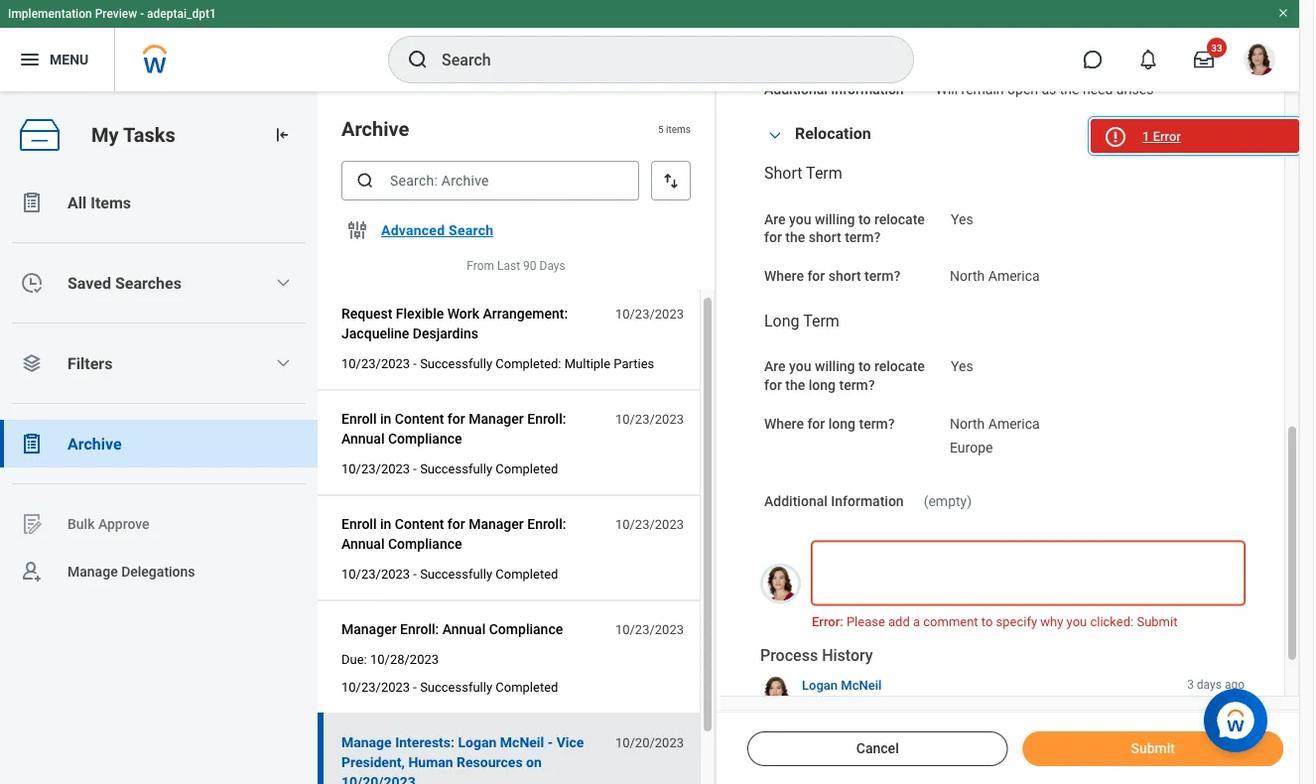 Task type: locate. For each thing, give the bounding box(es) containing it.
1 enroll in content for manager enroll: annual compliance from the top
[[341, 410, 566, 447]]

0 vertical spatial logan
[[802, 677, 838, 692]]

enroll in content for manager enroll: annual compliance button up manager enroll: annual compliance button
[[341, 512, 604, 556]]

0 vertical spatial additional information
[[764, 81, 904, 97]]

clock check image
[[20, 271, 44, 295]]

additional
[[764, 81, 828, 97], [764, 493, 828, 509]]

2 vertical spatial compliance
[[489, 621, 563, 637]]

you right "why"
[[1067, 614, 1087, 629]]

1 vertical spatial completed
[[496, 566, 558, 581]]

- inside menu banner
[[140, 7, 144, 21]]

2 in from the top
[[380, 516, 391, 532]]

2 vertical spatial chevron down image
[[275, 355, 291, 371]]

filters button
[[0, 339, 318, 387]]

0 horizontal spatial archive
[[67, 434, 122, 453]]

2 north from the top
[[950, 415, 985, 432]]

inbox large image
[[1194, 50, 1214, 69]]

0 vertical spatial manage
[[67, 563, 118, 580]]

1 vertical spatial content
[[395, 516, 444, 532]]

0 vertical spatial enroll in content for manager enroll: annual compliance button
[[341, 407, 604, 451]]

logan down process history
[[802, 677, 838, 692]]

all
[[67, 193, 87, 212]]

1 vertical spatial submit
[[1131, 740, 1175, 757]]

0 vertical spatial where
[[764, 268, 804, 284]]

adeptai_dpt1
[[147, 7, 216, 21]]

term down "relocation" on the top
[[806, 164, 842, 183]]

0 horizontal spatial manage
[[67, 563, 118, 580]]

my
[[91, 123, 119, 147]]

comment
[[923, 614, 978, 629]]

sort image
[[661, 171, 681, 191]]

bulk approve
[[67, 516, 150, 532]]

mcneil down history
[[841, 677, 882, 692]]

from last 90 days
[[467, 259, 565, 273]]

0 vertical spatial short
[[809, 230, 841, 246]]

1 vertical spatial north
[[950, 415, 985, 432]]

additional up employee's photo (logan mcneil)
[[764, 493, 828, 509]]

clipboard image up the rename image
[[20, 432, 44, 456]]

0 vertical spatial long
[[809, 377, 836, 393]]

logan mcneil
[[802, 677, 882, 692]]

10/20/2023 down the president,
[[341, 774, 416, 784]]

2 vertical spatial completed
[[496, 679, 558, 694]]

you for short
[[789, 211, 811, 227]]

you inside are you willing to relocate for the long term?
[[789, 358, 811, 374]]

north america element inside short term group
[[950, 264, 1040, 284]]

1 vertical spatial the
[[785, 230, 805, 246]]

clicked:
[[1090, 614, 1134, 629]]

1 vertical spatial information
[[831, 493, 904, 509]]

north america
[[950, 268, 1040, 284]]

compliance inside button
[[489, 621, 563, 637]]

clipboard image
[[20, 191, 44, 214], [20, 432, 44, 456]]

europe element
[[950, 436, 993, 456]]

0 horizontal spatial 10/20/2023
[[341, 774, 416, 784]]

relocate up the where for long term?
[[874, 358, 925, 374]]

willing inside are you willing to relocate for the long term?
[[815, 358, 855, 374]]

mcneil
[[841, 677, 882, 692], [500, 734, 544, 750]]

willing
[[815, 211, 855, 227], [815, 358, 855, 374]]

term for short term
[[806, 164, 842, 183]]

clipboard image inside all items button
[[20, 191, 44, 214]]

perspective image
[[20, 351, 44, 375]]

1 additional from the top
[[764, 81, 828, 97]]

0 vertical spatial additional
[[764, 81, 828, 97]]

to up where for short term?
[[859, 211, 871, 227]]

relocate for short term
[[874, 211, 925, 227]]

1 are from the top
[[764, 211, 786, 227]]

information for (empty)
[[831, 493, 904, 509]]

you down short term
[[789, 211, 811, 227]]

2 vertical spatial to
[[981, 614, 993, 629]]

you
[[789, 211, 811, 227], [789, 358, 811, 374], [1067, 614, 1087, 629]]

10/23/2023 - successfully completed for 2nd enroll in content for manager enroll: annual compliance 'button' from the top of the item list 'element'
[[341, 566, 558, 581]]

archive down filters
[[67, 434, 122, 453]]

enroll in content for manager enroll: annual compliance button
[[341, 407, 604, 451], [341, 512, 604, 556]]

content
[[395, 410, 444, 427], [395, 516, 444, 532]]

1 vertical spatial relocate
[[874, 358, 925, 374]]

list containing all items
[[0, 179, 318, 596]]

1 vertical spatial additional
[[764, 493, 828, 509]]

where
[[764, 268, 804, 284], [764, 415, 804, 432]]

enroll in content for manager enroll: annual compliance down 10/23/2023 - successfully completed: multiple parties
[[341, 410, 566, 447]]

north inside short term group
[[950, 268, 985, 284]]

3
[[1187, 677, 1194, 691]]

1 vertical spatial enroll in content for manager enroll: annual compliance button
[[341, 512, 604, 556]]

1 vertical spatial willing
[[815, 358, 855, 374]]

1 vertical spatial you
[[789, 358, 811, 374]]

information left (empty) at the bottom right of the page
[[831, 493, 904, 509]]

for inside are you willing to relocate for the long term?
[[764, 377, 782, 393]]

0 horizontal spatial logan
[[458, 734, 497, 750]]

1 vertical spatial chevron down image
[[275, 275, 291, 291]]

1 vertical spatial clipboard image
[[20, 432, 44, 456]]

1 vertical spatial 10/23/2023 - successfully completed
[[341, 566, 558, 581]]

Search Workday  search field
[[442, 38, 872, 81]]

where inside long term group
[[764, 415, 804, 432]]

1 in from the top
[[380, 410, 391, 427]]

where for long
[[764, 415, 804, 432]]

information up "relocation" on the top
[[831, 81, 904, 97]]

0 vertical spatial completed
[[496, 461, 558, 476]]

additional inside the relocation group
[[764, 493, 828, 509]]

list
[[0, 179, 318, 596]]

0 horizontal spatial mcneil
[[500, 734, 544, 750]]

archive inside item list 'element'
[[341, 117, 409, 140]]

for inside are you willing to relocate for the short term?
[[764, 230, 782, 246]]

president,
[[341, 754, 405, 770]]

None text field
[[812, 541, 1245, 605]]

33
[[1211, 42, 1223, 54]]

2 relocate from the top
[[874, 358, 925, 374]]

1 vertical spatial term
[[803, 311, 840, 330]]

item list element
[[318, 91, 717, 784]]

relocate inside are you willing to relocate for the long term?
[[874, 358, 925, 374]]

1 north from the top
[[950, 268, 985, 284]]

to inside are you willing to relocate for the long term?
[[859, 358, 871, 374]]

term?
[[845, 230, 881, 246], [865, 268, 900, 284], [839, 377, 875, 393], [859, 415, 895, 432]]

submit button
[[1023, 732, 1283, 766]]

short term button
[[764, 164, 842, 183]]

additional information inside the relocation group
[[764, 493, 904, 509]]

10/23/2023
[[615, 306, 684, 321], [341, 356, 410, 371], [615, 411, 684, 426], [341, 461, 410, 476], [615, 517, 684, 532], [341, 566, 410, 581], [615, 622, 684, 637], [341, 679, 410, 694]]

chevron down image inside the relocation group
[[763, 129, 787, 142]]

0 vertical spatial compliance
[[388, 430, 462, 447]]

0 vertical spatial you
[[789, 211, 811, 227]]

to
[[859, 211, 871, 227], [859, 358, 871, 374], [981, 614, 993, 629]]

willing down short term button
[[815, 211, 855, 227]]

the
[[1060, 81, 1079, 97], [785, 230, 805, 246], [785, 377, 805, 393]]

willing for long term
[[815, 358, 855, 374]]

preview
[[95, 7, 137, 21]]

1 horizontal spatial mcneil
[[841, 677, 882, 692]]

are for short term
[[764, 211, 786, 227]]

search image
[[355, 171, 375, 191]]

0 vertical spatial term
[[806, 164, 842, 183]]

1 where from the top
[[764, 268, 804, 284]]

chevron down image inside the saved searches dropdown button
[[275, 275, 291, 291]]

the inside are you willing to relocate for the long term?
[[785, 377, 805, 393]]

request flexible work arrangement: jacqueline desjardins button
[[341, 302, 604, 345]]

1 vertical spatial america
[[988, 415, 1040, 432]]

manager
[[469, 410, 524, 427], [469, 516, 524, 532], [341, 621, 397, 637]]

are inside are you willing to relocate for the long term?
[[764, 358, 786, 374]]

1 vertical spatial where
[[764, 415, 804, 432]]

all items button
[[0, 179, 318, 226]]

1 horizontal spatial 10/20/2023
[[615, 735, 684, 750]]

last
[[497, 259, 520, 273]]

2 america from the top
[[988, 415, 1040, 432]]

please
[[847, 614, 885, 629]]

enroll:
[[527, 410, 566, 427], [527, 516, 566, 532], [400, 621, 439, 637]]

2 vertical spatial annual
[[442, 621, 486, 637]]

2 completed from the top
[[496, 566, 558, 581]]

enroll in content for manager enroll: annual compliance button down 10/23/2023 - successfully completed: multiple parties
[[341, 407, 604, 451]]

items
[[91, 193, 131, 212]]

manage up the president,
[[341, 734, 392, 750]]

north america element
[[950, 264, 1040, 284], [950, 411, 1040, 432]]

1 vertical spatial in
[[380, 516, 391, 532]]

mcneil inside manage interests: logan mcneil - vice president, human resources on 10/20/2023
[[500, 734, 544, 750]]

2 enroll in content for manager enroll: annual compliance from the top
[[341, 516, 566, 552]]

europe
[[950, 440, 993, 456]]

advanced
[[381, 222, 445, 238]]

2 vertical spatial the
[[785, 377, 805, 393]]

0 vertical spatial willing
[[815, 211, 855, 227]]

1 vertical spatial mcneil
[[500, 734, 544, 750]]

1 vertical spatial manage
[[341, 734, 392, 750]]

3 10/23/2023 - successfully completed from the top
[[341, 679, 558, 694]]

1 information from the top
[[831, 81, 904, 97]]

10/23/2023 - successfully completed
[[341, 461, 558, 476], [341, 566, 558, 581], [341, 679, 558, 694]]

manage inside manage interests: logan mcneil - vice president, human resources on 10/20/2023
[[341, 734, 392, 750]]

are down long
[[764, 358, 786, 374]]

term for long term
[[803, 311, 840, 330]]

short down are you willing to relocate for the short term?
[[829, 268, 861, 284]]

-
[[140, 7, 144, 21], [413, 356, 417, 371], [413, 461, 417, 476], [413, 566, 417, 581], [413, 679, 417, 694], [548, 734, 553, 750]]

are
[[764, 211, 786, 227], [764, 358, 786, 374]]

information
[[831, 81, 904, 97], [831, 493, 904, 509]]

2 clipboard image from the top
[[20, 432, 44, 456]]

1 horizontal spatial manage
[[341, 734, 392, 750]]

items selected list
[[950, 411, 1040, 457]]

manage for manage interests: logan mcneil - vice president, human resources on 10/20/2023
[[341, 734, 392, 750]]

to inside are you willing to relocate for the short term?
[[859, 211, 871, 227]]

1 horizontal spatial logan
[[802, 677, 838, 692]]

relocate inside are you willing to relocate for the short term?
[[874, 211, 925, 227]]

0 vertical spatial in
[[380, 410, 391, 427]]

2 vertical spatial manager
[[341, 621, 397, 637]]

2 enroll from the top
[[341, 516, 377, 532]]

america
[[988, 268, 1040, 284], [988, 415, 1040, 432]]

1 vertical spatial additional information
[[764, 493, 904, 509]]

1 clipboard image from the top
[[20, 191, 44, 214]]

enroll: inside button
[[400, 621, 439, 637]]

2 vertical spatial you
[[1067, 614, 1087, 629]]

additional information down the where for long term?
[[764, 493, 904, 509]]

2 where from the top
[[764, 415, 804, 432]]

clipboard image inside archive button
[[20, 432, 44, 456]]

1 error
[[1142, 129, 1181, 144]]

1 relocate from the top
[[874, 211, 925, 227]]

completed
[[496, 461, 558, 476], [496, 566, 558, 581], [496, 679, 558, 694]]

1 additional information from the top
[[764, 81, 904, 97]]

are down short
[[764, 211, 786, 227]]

0 vertical spatial information
[[831, 81, 904, 97]]

to up the where for long term?
[[859, 358, 871, 374]]

10/20/2023
[[615, 735, 684, 750], [341, 774, 416, 784]]

you down long term
[[789, 358, 811, 374]]

mcneil inside logan mcneil button
[[841, 677, 882, 692]]

2 additional from the top
[[764, 493, 828, 509]]

manage inside my tasks element
[[67, 563, 118, 580]]

north
[[950, 268, 985, 284], [950, 415, 985, 432]]

additional information up "relocation" on the top
[[764, 81, 904, 97]]

to for long term
[[859, 358, 871, 374]]

term right long
[[803, 311, 840, 330]]

1 vertical spatial north america element
[[950, 411, 1040, 432]]

0 vertical spatial to
[[859, 211, 871, 227]]

0 vertical spatial north
[[950, 268, 985, 284]]

the up the where for long term?
[[785, 377, 805, 393]]

search image
[[406, 48, 430, 71]]

0 vertical spatial annual
[[341, 430, 385, 447]]

1 horizontal spatial archive
[[341, 117, 409, 140]]

additional up "relocation" on the top
[[764, 81, 828, 97]]

to for short term
[[859, 211, 871, 227]]

rename image
[[20, 512, 44, 536]]

0 vertical spatial enroll
[[341, 410, 377, 427]]

term? up where for short term?
[[845, 230, 881, 246]]

0 vertical spatial manager
[[469, 410, 524, 427]]

0 vertical spatial relocate
[[874, 211, 925, 227]]

annual
[[341, 430, 385, 447], [341, 536, 385, 552], [442, 621, 486, 637]]

archive up search icon
[[341, 117, 409, 140]]

- inside manage interests: logan mcneil - vice president, human resources on 10/20/2023
[[548, 734, 553, 750]]

2 vertical spatial 10/23/2023 - successfully completed
[[341, 679, 558, 694]]

term? up the where for long term?
[[839, 377, 875, 393]]

america inside north america europe
[[988, 415, 1040, 432]]

0 vertical spatial enroll in content for manager enroll: annual compliance
[[341, 410, 566, 447]]

willing inside are you willing to relocate for the short term?
[[815, 211, 855, 227]]

archive
[[341, 117, 409, 140], [67, 434, 122, 453]]

chevron down image for filters
[[275, 355, 291, 371]]

menu
[[50, 51, 89, 68]]

1 vertical spatial manager
[[469, 516, 524, 532]]

1 content from the top
[[395, 410, 444, 427]]

need
[[1083, 81, 1113, 97]]

bulk approve link
[[0, 500, 318, 548]]

enroll in content for manager enroll: annual compliance up manager enroll: annual compliance
[[341, 516, 566, 552]]

logan up resources
[[458, 734, 497, 750]]

the inside are you willing to relocate for the short term?
[[785, 230, 805, 246]]

1 vertical spatial enroll
[[341, 516, 377, 532]]

long
[[809, 377, 836, 393], [829, 415, 856, 432]]

submit
[[1137, 614, 1178, 629], [1131, 740, 1175, 757]]

2 are from the top
[[764, 358, 786, 374]]

1 willing from the top
[[815, 211, 855, 227]]

notifications large image
[[1138, 50, 1158, 69]]

human
[[408, 754, 453, 770]]

1 vertical spatial are
[[764, 358, 786, 374]]

chevron down image
[[763, 129, 787, 142], [275, 275, 291, 291], [275, 355, 291, 371]]

1 vertical spatial annual
[[341, 536, 385, 552]]

request flexible work arrangement: jacqueline desjardins
[[341, 305, 568, 342]]

in
[[380, 410, 391, 427], [380, 516, 391, 532]]

relocate up where for short term?
[[874, 211, 925, 227]]

0 vertical spatial america
[[988, 268, 1040, 284]]

manage delegations
[[67, 563, 195, 580]]

0 vertical spatial north america element
[[950, 264, 1040, 284]]

manage down bulk
[[67, 563, 118, 580]]

1 10/23/2023 - successfully completed from the top
[[341, 461, 558, 476]]

10/20/2023 right vice
[[615, 735, 684, 750]]

0 vertical spatial clipboard image
[[20, 191, 44, 214]]

request
[[341, 305, 392, 322]]

1 vertical spatial 10/20/2023
[[341, 774, 416, 784]]

1 vertical spatial logan
[[458, 734, 497, 750]]

where inside short term group
[[764, 268, 804, 284]]

are you willing to relocate for the short term?
[[764, 211, 925, 246]]

0 vertical spatial mcneil
[[841, 677, 882, 692]]

2 10/23/2023 - successfully completed from the top
[[341, 566, 558, 581]]

4 successfully from the top
[[420, 679, 492, 694]]

the for long term
[[785, 377, 805, 393]]

menu banner
[[0, 0, 1299, 91]]

desjardins
[[413, 325, 479, 342]]

1 north america element from the top
[[950, 264, 1040, 284]]

to left specify
[[981, 614, 993, 629]]

information inside the relocation group
[[831, 493, 904, 509]]

term
[[806, 164, 842, 183], [803, 311, 840, 330]]

mcneil up on
[[500, 734, 544, 750]]

willing down long term
[[815, 358, 855, 374]]

0 vertical spatial content
[[395, 410, 444, 427]]

logan inside manage interests: logan mcneil - vice president, human resources on 10/20/2023
[[458, 734, 497, 750]]

north inside north america europe
[[950, 415, 985, 432]]

1 america from the top
[[988, 268, 1040, 284]]

2 successfully from the top
[[420, 461, 492, 476]]

2 additional information from the top
[[764, 493, 904, 509]]

america for north america
[[988, 268, 1040, 284]]

you inside are you willing to relocate for the short term?
[[789, 211, 811, 227]]

1 vertical spatial archive
[[67, 434, 122, 453]]

short inside are you willing to relocate for the short term?
[[809, 230, 841, 246]]

(empty)
[[924, 493, 972, 509]]

america inside short term group
[[988, 268, 1040, 284]]

where up long
[[764, 268, 804, 284]]

long up the where for long term?
[[809, 377, 836, 393]]

2 information from the top
[[831, 493, 904, 509]]

2 vertical spatial enroll:
[[400, 621, 439, 637]]

history
[[822, 646, 873, 665]]

0 vertical spatial archive
[[341, 117, 409, 140]]

0 vertical spatial are
[[764, 211, 786, 227]]

the right as
[[1060, 81, 1079, 97]]

term? down are you willing to relocate for the short term?
[[865, 268, 900, 284]]

the up where for short term?
[[785, 230, 805, 246]]

additional information
[[764, 81, 904, 97], [764, 493, 904, 509]]

configure image
[[345, 218, 369, 242]]

long down are you willing to relocate for the long term? at the right of the page
[[829, 415, 856, 432]]

0 vertical spatial chevron down image
[[763, 129, 787, 142]]

1 vertical spatial enroll in content for manager enroll: annual compliance
[[341, 516, 566, 552]]

chevron down image inside filters dropdown button
[[275, 355, 291, 371]]

successfully
[[420, 356, 492, 371], [420, 461, 492, 476], [420, 566, 492, 581], [420, 679, 492, 694]]

0 vertical spatial 10/23/2023 - successfully completed
[[341, 461, 558, 476]]

relocate for long term
[[874, 358, 925, 374]]

2 willing from the top
[[815, 358, 855, 374]]

close environment banner image
[[1277, 7, 1289, 19]]

clipboard image left all
[[20, 191, 44, 214]]

process history region
[[760, 645, 1245, 721]]

in for 2nd enroll in content for manager enroll: annual compliance 'button' from the bottom of the item list 'element'
[[380, 410, 391, 427]]

5
[[658, 123, 664, 135]]

chevron down image for saved searches
[[275, 275, 291, 291]]

1 vertical spatial to
[[859, 358, 871, 374]]

where down are you willing to relocate for the long term? at the right of the page
[[764, 415, 804, 432]]

compliance
[[388, 430, 462, 447], [388, 536, 462, 552], [489, 621, 563, 637]]

short up where for short term?
[[809, 230, 841, 246]]

are inside are you willing to relocate for the short term?
[[764, 211, 786, 227]]

error:
[[812, 614, 843, 629]]



Task type: describe. For each thing, give the bounding box(es) containing it.
error
[[1153, 129, 1181, 144]]

arrangement:
[[483, 305, 568, 322]]

days
[[1197, 677, 1222, 691]]

transformation import image
[[272, 125, 292, 145]]

90
[[523, 259, 537, 273]]

my tasks
[[91, 123, 175, 147]]

ago
[[1225, 677, 1245, 691]]

cancel button
[[747, 732, 1008, 766]]

0 vertical spatial enroll:
[[527, 410, 566, 427]]

saved
[[67, 273, 111, 292]]

10/20/2023 inside manage interests: logan mcneil - vice president, human resources on 10/20/2023
[[341, 774, 416, 784]]

my tasks element
[[0, 91, 318, 784]]

process
[[760, 646, 818, 665]]

approve
[[98, 516, 150, 532]]

annual for 2nd enroll in content for manager enroll: annual compliance 'button' from the bottom of the item list 'element'
[[341, 430, 385, 447]]

saved searches
[[67, 273, 181, 292]]

annual for 2nd enroll in content for manager enroll: annual compliance 'button' from the top of the item list 'element'
[[341, 536, 385, 552]]

term? down are you willing to relocate for the long term? at the right of the page
[[859, 415, 895, 432]]

why
[[1040, 614, 1063, 629]]

completed:
[[496, 356, 561, 371]]

33 button
[[1182, 38, 1227, 81]]

relocation group
[[760, 124, 1245, 512]]

flexible
[[396, 305, 444, 322]]

3 completed from the top
[[496, 679, 558, 694]]

advanced search
[[381, 222, 494, 238]]

on
[[526, 754, 542, 770]]

clipboard image for archive
[[20, 432, 44, 456]]

america for north america europe
[[988, 415, 1040, 432]]

annual inside button
[[442, 621, 486, 637]]

additional for (empty)
[[764, 493, 828, 509]]

parties
[[614, 356, 654, 371]]

as
[[1042, 81, 1056, 97]]

term? inside are you willing to relocate for the short term?
[[845, 230, 881, 246]]

10/23/2023 - successfully completed for 2nd enroll in content for manager enroll: annual compliance 'button' from the bottom of the item list 'element'
[[341, 461, 558, 476]]

days
[[539, 259, 565, 273]]

north america europe
[[950, 415, 1040, 456]]

additional information element
[[935, 69, 1154, 99]]

additional for will remain open as the need arises
[[764, 81, 828, 97]]

5 items
[[658, 123, 691, 135]]

term? inside are you willing to relocate for the long term?
[[839, 377, 875, 393]]

justify image
[[18, 48, 42, 71]]

2 content from the top
[[395, 516, 444, 532]]

1 vertical spatial enroll:
[[527, 516, 566, 532]]

relocation button
[[795, 124, 871, 143]]

long term
[[764, 311, 840, 330]]

all items
[[67, 193, 131, 212]]

willing for short term
[[815, 211, 855, 227]]

manage interests: logan mcneil - vice president, human resources on 10/20/2023
[[341, 734, 584, 784]]

manager enroll: annual compliance
[[341, 621, 563, 637]]

manager inside manager enroll: annual compliance button
[[341, 621, 397, 637]]

are you willing to relocate for the long term?
[[764, 358, 925, 393]]

vice
[[556, 734, 584, 750]]

will remain open as the need arises
[[935, 81, 1154, 97]]

items
[[666, 123, 691, 135]]

resources
[[457, 754, 523, 770]]

1 vertical spatial short
[[829, 268, 861, 284]]

manage interests: logan mcneil - vice president, human resources on 10/20/2023 button
[[341, 731, 604, 784]]

where for short
[[764, 268, 804, 284]]

jacqueline
[[341, 325, 409, 342]]

user plus image
[[20, 560, 44, 584]]

1 enroll from the top
[[341, 410, 377, 427]]

exclamation image
[[1107, 130, 1122, 145]]

in for 2nd enroll in content for manager enroll: annual compliance 'button' from the top of the item list 'element'
[[380, 516, 391, 532]]

work
[[447, 305, 479, 322]]

error: please add a comment to specify why you clicked: submit
[[812, 614, 1178, 629]]

0 vertical spatial submit
[[1137, 614, 1178, 629]]

short term group
[[764, 163, 1241, 287]]

clipboard image for all items
[[20, 191, 44, 214]]

delegations
[[121, 563, 195, 580]]

menu button
[[0, 28, 114, 91]]

open
[[1007, 81, 1038, 97]]

bulk
[[67, 516, 95, 532]]

saved searches button
[[0, 259, 318, 307]]

short
[[764, 164, 802, 183]]

where for short term?
[[764, 268, 900, 284]]

you for long
[[789, 358, 811, 374]]

remain
[[961, 81, 1004, 97]]

2 north america element from the top
[[950, 411, 1040, 432]]

3 successfully from the top
[[420, 566, 492, 581]]

additional information for (empty)
[[764, 493, 904, 509]]

implementation
[[8, 7, 92, 21]]

long inside are you willing to relocate for the long term?
[[809, 377, 836, 393]]

north for north america europe
[[950, 415, 985, 432]]

10/28/2023
[[370, 652, 439, 667]]

0 vertical spatial the
[[1060, 81, 1079, 97]]

Search: Archive text field
[[341, 161, 639, 200]]

relocation
[[795, 124, 871, 143]]

profile logan mcneil image
[[1244, 44, 1275, 79]]

manage for manage delegations
[[67, 563, 118, 580]]

where for long term?
[[764, 415, 895, 432]]

filters
[[67, 354, 113, 373]]

tasks
[[123, 123, 175, 147]]

add
[[888, 614, 910, 629]]

archive inside button
[[67, 434, 122, 453]]

multiple
[[564, 356, 611, 371]]

10/23/2023 - successfully completed: multiple parties
[[341, 356, 654, 371]]

submit inside button
[[1131, 740, 1175, 757]]

manage delegations link
[[0, 548, 318, 596]]

cancel
[[856, 740, 899, 757]]

a
[[913, 614, 920, 629]]

long term button
[[764, 311, 840, 330]]

searches
[[115, 273, 181, 292]]

search
[[449, 222, 494, 238]]

1 completed from the top
[[496, 461, 558, 476]]

from
[[467, 259, 494, 273]]

are for long term
[[764, 358, 786, 374]]

long term group
[[764, 310, 1241, 457]]

process history
[[760, 646, 873, 665]]

implementation preview -   adeptai_dpt1
[[8, 7, 216, 21]]

interests:
[[395, 734, 455, 750]]

specify
[[996, 614, 1037, 629]]

1
[[1142, 129, 1150, 144]]

employee's photo (logan mcneil) image
[[760, 563, 801, 604]]

will
[[935, 81, 958, 97]]

information for will remain open as the need arises
[[831, 81, 904, 97]]

1 enroll in content for manager enroll: annual compliance button from the top
[[341, 407, 604, 451]]

the for short term
[[785, 230, 805, 246]]

short term
[[764, 164, 842, 183]]

long
[[764, 311, 800, 330]]

advanced search button
[[373, 210, 501, 250]]

logan mcneil button
[[802, 676, 882, 694]]

1 vertical spatial compliance
[[388, 536, 462, 552]]

due: 10/28/2023
[[341, 652, 439, 667]]

additional information for will remain open as the need arises
[[764, 81, 904, 97]]

north for north america
[[950, 268, 985, 284]]

1 error button
[[1091, 119, 1299, 153]]

logan inside logan mcneil button
[[802, 677, 838, 692]]

0 vertical spatial 10/20/2023
[[615, 735, 684, 750]]

1 successfully from the top
[[420, 356, 492, 371]]

2 enroll in content for manager enroll: annual compliance button from the top
[[341, 512, 604, 556]]

1 vertical spatial long
[[829, 415, 856, 432]]



Task type: vqa. For each thing, say whether or not it's contained in the screenshot.
term to the top
yes



